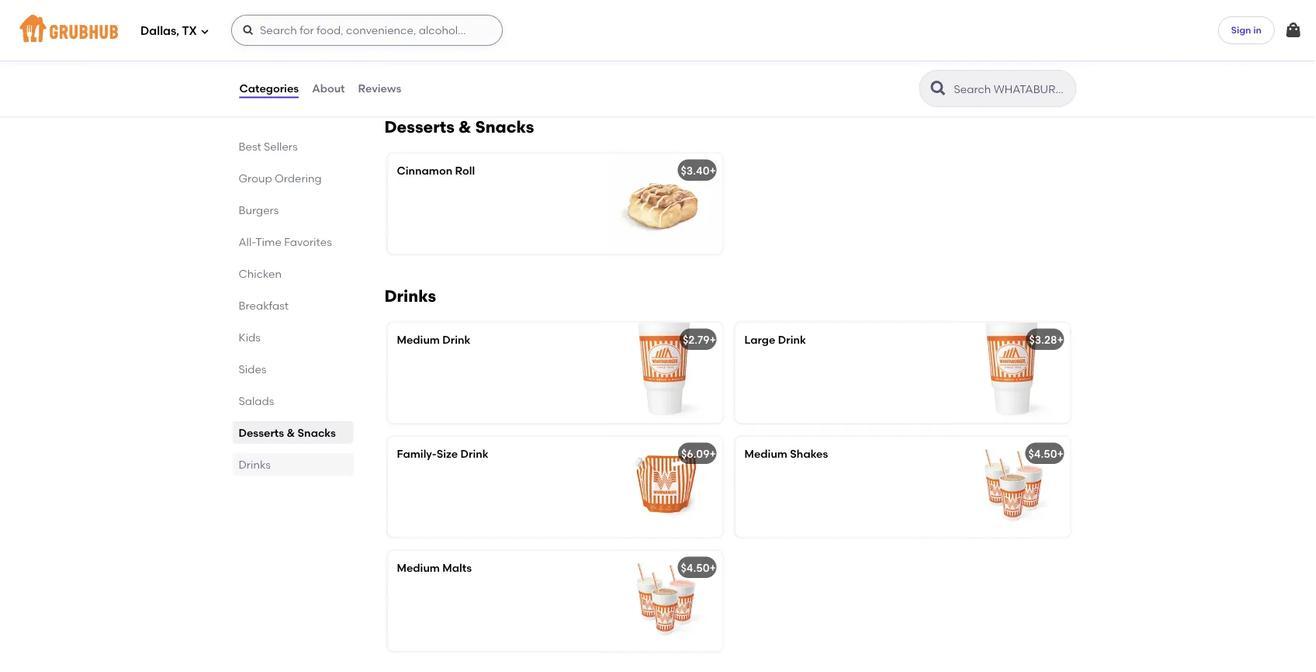 Task type: locate. For each thing, give the bounding box(es) containing it.
0 horizontal spatial svg image
[[200, 27, 209, 36]]

1 horizontal spatial drinks
[[384, 286, 436, 306]]

1 horizontal spatial chicken
[[504, 17, 547, 30]]

snacks inside tab
[[298, 426, 336, 439]]

group ordering
[[239, 171, 322, 185]]

desserts up cinnamon
[[384, 117, 455, 137]]

$3.40 +
[[681, 164, 716, 177]]

best sellers
[[239, 140, 298, 153]]

2 vertical spatial medium
[[397, 561, 440, 575]]

1 vertical spatial desserts
[[239, 426, 284, 439]]

desserts & snacks up drinks tab at the left bottom of page
[[239, 426, 336, 439]]

0 vertical spatial medium
[[397, 333, 440, 347]]

1 vertical spatial $4.50
[[681, 561, 710, 575]]

0 horizontal spatial &
[[287, 426, 295, 439]]

0 horizontal spatial $4.50
[[681, 561, 710, 575]]

desserts & snacks
[[384, 117, 534, 137], [239, 426, 336, 439]]

reviews
[[358, 82, 401, 95]]

+ for family-size drink
[[710, 447, 716, 461]]

medium drink image
[[606, 323, 723, 424]]

1 horizontal spatial desserts
[[384, 117, 455, 137]]

cheese
[[537, 33, 577, 46]]

0 vertical spatial &
[[459, 117, 471, 137]]

(1),
[[397, 48, 411, 62]]

+ for medium drink
[[710, 333, 716, 347]]

0 vertical spatial chicken
[[504, 17, 547, 30]]

chicken inside tab
[[239, 267, 282, 280]]

cinnamon
[[397, 164, 453, 177]]

tomatoes
[[450, 48, 502, 62]]

$6.09
[[681, 447, 710, 461]]

medium for medium shakes
[[745, 447, 788, 461]]

drink for large drink
[[778, 333, 806, 347]]

it:
[[454, 17, 464, 30]]

chicken up breakfast
[[239, 267, 282, 280]]

cinnamon roll
[[397, 164, 475, 177]]

medium malts
[[397, 561, 472, 575]]

desserts & snacks up roll on the top
[[384, 117, 534, 137]]

0 horizontal spatial desserts & snacks
[[239, 426, 336, 439]]

desserts down salads
[[239, 426, 284, 439]]

svg image right tx
[[200, 27, 209, 36]]

& up roll on the top
[[459, 117, 471, 137]]

medium
[[397, 333, 440, 347], [745, 447, 788, 461], [397, 561, 440, 575]]

dallas, tx
[[140, 24, 197, 38]]

snacks
[[475, 117, 534, 137], [298, 426, 336, 439]]

0 vertical spatial drinks
[[384, 286, 436, 306]]

1 vertical spatial desserts & snacks
[[239, 426, 336, 439]]

desserts
[[384, 117, 455, 137], [239, 426, 284, 439]]

$4.50 +
[[1029, 447, 1064, 461], [681, 561, 716, 575]]

chicken tab
[[239, 265, 347, 282]]

medium for medium malts
[[397, 561, 440, 575]]

family-size drink
[[397, 447, 489, 461]]

drinks up medium drink
[[384, 286, 436, 306]]

1 vertical spatial &
[[287, 426, 295, 439]]

$4.50 for medium malts
[[681, 561, 710, 575]]

large drink
[[745, 333, 806, 347]]

all-time favorites
[[239, 235, 332, 248]]

kids
[[239, 331, 261, 344]]

categories
[[239, 82, 299, 95]]

group ordering tab
[[239, 170, 347, 186]]

1 horizontal spatial desserts & snacks
[[384, 117, 534, 137]]

$4.50 + for malts
[[681, 561, 716, 575]]

about button
[[311, 61, 346, 116]]

time
[[255, 235, 282, 248]]

(garden
[[397, 33, 441, 46]]

1 vertical spatial $4.50 +
[[681, 561, 716, 575]]

0 vertical spatial $4.50 +
[[1029, 447, 1064, 461]]

large drink image
[[954, 323, 1070, 424]]

svg image right in
[[1284, 21, 1303, 40]]

sides
[[239, 362, 267, 376]]

drinks down desserts & snacks tab
[[239, 458, 271, 471]]

svg image
[[1284, 21, 1303, 40], [200, 27, 209, 36]]

$2.79 +
[[683, 333, 716, 347]]

0 horizontal spatial snacks
[[298, 426, 336, 439]]

drinks inside tab
[[239, 458, 271, 471]]

0 horizontal spatial $4.50 +
[[681, 561, 716, 575]]

0 vertical spatial $4.50
[[1029, 447, 1057, 461]]

0 horizontal spatial chicken
[[239, 267, 282, 280]]

+
[[710, 164, 716, 177], [710, 333, 716, 347], [1057, 333, 1064, 347], [710, 447, 716, 461], [1057, 447, 1064, 461], [710, 561, 716, 575]]

medium drink
[[397, 333, 471, 347]]

drinks tab
[[239, 456, 347, 473]]

1 horizontal spatial $4.50
[[1029, 447, 1057, 461]]

family-size drink image
[[606, 437, 723, 538]]

& up drinks tab at the left bottom of page
[[287, 426, 295, 439]]

0 vertical spatial desserts
[[384, 117, 455, 137]]

$4.50 + for shakes
[[1029, 447, 1064, 461]]

drinks
[[384, 286, 436, 306], [239, 458, 271, 471]]

chicken
[[504, 17, 547, 30], [239, 267, 282, 280]]

0 horizontal spatial drinks
[[239, 458, 271, 471]]

& inside tab
[[287, 426, 295, 439]]

kids tab
[[239, 329, 347, 345]]

svg image
[[242, 24, 254, 36]]

+ for medium malts
[[710, 561, 716, 575]]

drink
[[443, 333, 471, 347], [778, 333, 806, 347], [461, 447, 489, 461]]

snacks up drinks tab at the left bottom of page
[[298, 426, 336, 439]]

in
[[1254, 24, 1262, 36]]

sign
[[1231, 24, 1251, 36]]

desserts & snacks tab
[[239, 424, 347, 441]]

Search WHATABURGER search field
[[953, 81, 1071, 96]]

&
[[459, 117, 471, 137], [287, 426, 295, 439]]

large
[[745, 333, 776, 347]]

0 vertical spatial snacks
[[475, 117, 534, 137]]

best
[[239, 140, 261, 153]]

shredded
[[483, 33, 535, 46]]

group
[[239, 171, 272, 185]]

1 vertical spatial chicken
[[239, 267, 282, 280]]

1 vertical spatial snacks
[[298, 426, 336, 439]]

on
[[436, 17, 452, 30]]

chicken up shredded
[[504, 17, 547, 30]]

$4.50
[[1029, 447, 1057, 461], [681, 561, 710, 575]]

1 vertical spatial drinks
[[239, 458, 271, 471]]

0 vertical spatial desserts & snacks
[[384, 117, 534, 137]]

cinnamon roll image
[[606, 154, 723, 255]]

1 horizontal spatial $4.50 +
[[1029, 447, 1064, 461]]

sign in button
[[1218, 16, 1275, 44]]

snacks down the (6),
[[475, 117, 534, 137]]

search icon image
[[929, 79, 948, 98]]

1 vertical spatial medium
[[745, 447, 788, 461]]

matchstick
[[524, 48, 582, 62]]

0 horizontal spatial desserts
[[239, 426, 284, 439]]



Task type: vqa. For each thing, say whether or not it's contained in the screenshot.
MEDIUM MALTS IMAGE on the bottom
yes



Task type: describe. For each thing, give the bounding box(es) containing it.
sides tab
[[239, 361, 347, 377]]

medium shakes
[[745, 447, 828, 461]]

breakfast tab
[[239, 297, 347, 313]]

drink for medium drink
[[443, 333, 471, 347]]

chicken inside the what's on it: grilled chicken filet (garden salad), shredded cheese (1), grape tomatoes (6), matchstick carrots (1)
[[504, 17, 547, 30]]

1 horizontal spatial &
[[459, 117, 471, 137]]

breakfast
[[239, 299, 289, 312]]

shakes
[[790, 447, 828, 461]]

$3.40
[[681, 164, 710, 177]]

sellers
[[264, 140, 298, 153]]

malts
[[443, 561, 472, 575]]

main navigation navigation
[[0, 0, 1315, 61]]

family-
[[397, 447, 437, 461]]

burgers
[[239, 203, 279, 216]]

salads tab
[[239, 393, 347, 409]]

what's on it: grilled chicken filet (garden salad), shredded cheese (1), grape tomatoes (6), matchstick carrots (1)
[[397, 17, 582, 77]]

+ for cinnamon roll
[[710, 164, 716, 177]]

roll
[[455, 164, 475, 177]]

+ for medium shakes
[[1057, 447, 1064, 461]]

(6),
[[505, 48, 521, 62]]

grilled
[[467, 17, 501, 30]]

+ for large drink
[[1057, 333, 1064, 347]]

reviews button
[[357, 61, 402, 116]]

salad),
[[444, 33, 481, 46]]

garden salad image
[[606, 0, 723, 85]]

dallas,
[[140, 24, 179, 38]]

favorites
[[284, 235, 332, 248]]

desserts inside tab
[[239, 426, 284, 439]]

sign in
[[1231, 24, 1262, 36]]

Search for food, convenience, alcohol... search field
[[231, 15, 503, 46]]

(1)
[[439, 64, 451, 77]]

carrots
[[397, 64, 437, 77]]

about
[[312, 82, 345, 95]]

what's
[[397, 17, 433, 30]]

1 horizontal spatial svg image
[[1284, 21, 1303, 40]]

$6.09 +
[[681, 447, 716, 461]]

desserts & snacks inside tab
[[239, 426, 336, 439]]

salads
[[239, 394, 274, 407]]

medium malts image
[[606, 551, 723, 652]]

ordering
[[275, 171, 322, 185]]

all-
[[239, 235, 255, 248]]

$3.28 +
[[1029, 333, 1064, 347]]

burgers tab
[[239, 202, 347, 218]]

$4.50 for medium shakes
[[1029, 447, 1057, 461]]

$3.28
[[1029, 333, 1057, 347]]

categories button
[[239, 61, 300, 116]]

what's on it: grilled chicken filet (garden salad), shredded cheese (1), grape tomatoes (6), matchstick carrots (1) button
[[388, 0, 723, 85]]

best sellers tab
[[239, 138, 347, 154]]

1 horizontal spatial snacks
[[475, 117, 534, 137]]

grape
[[414, 48, 448, 62]]

all-time favorites tab
[[239, 234, 347, 250]]

filet
[[549, 17, 571, 30]]

tx
[[182, 24, 197, 38]]

$2.79
[[683, 333, 710, 347]]

medium shakes image
[[954, 437, 1070, 538]]

medium for medium drink
[[397, 333, 440, 347]]

size
[[437, 447, 458, 461]]



